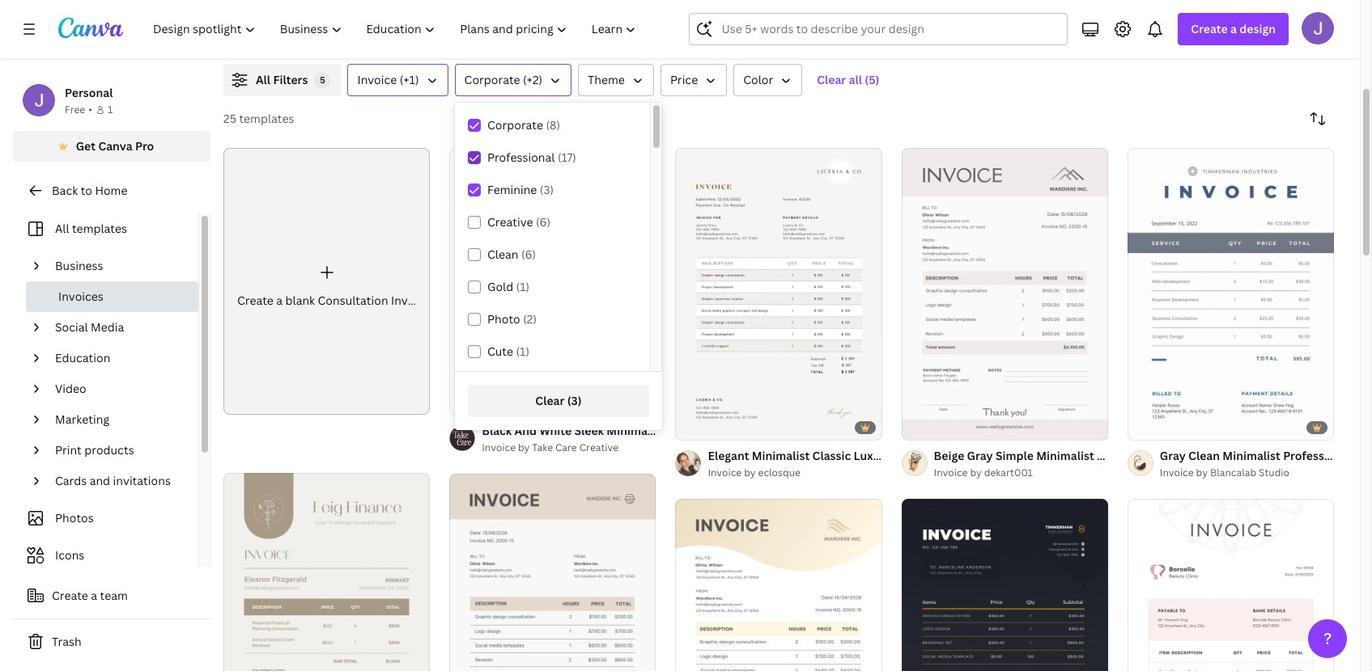 Task type: vqa. For each thing, say whether or not it's contained in the screenshot.


Task type: describe. For each thing, give the bounding box(es) containing it.
by inside "link"
[[1196, 466, 1208, 480]]

invoices
[[58, 289, 103, 304]]

clear for clear all (5)
[[817, 72, 846, 87]]

all
[[849, 72, 862, 87]]

canva
[[98, 138, 132, 154]]

corporate (+2) button
[[455, 64, 572, 96]]

filters
[[273, 72, 308, 87]]

studio
[[1259, 466, 1290, 480]]

(17)
[[558, 150, 576, 165]]

a for design
[[1230, 21, 1237, 36]]

photos link
[[23, 504, 189, 534]]

simple
[[996, 448, 1034, 464]]

clean
[[487, 247, 518, 262]]

color button
[[734, 64, 802, 96]]

(6) for clean (6)
[[521, 247, 536, 262]]

25 templates
[[223, 111, 294, 126]]

1
[[108, 103, 113, 117]]

invoice by dekart001 link
[[934, 465, 1108, 482]]

icons
[[55, 548, 84, 563]]

create a blank consultation invoice element
[[223, 148, 431, 415]]

(8)
[[546, 117, 560, 133]]

beige aesthetic invoice image
[[223, 474, 430, 672]]

invoice by eclosque link
[[708, 465, 882, 482]]

photos
[[55, 511, 94, 526]]

professional
[[487, 150, 555, 165]]

trash
[[52, 635, 81, 650]]

consultation inside beige gray simple minimalist consultation invoice invoice by dekart001
[[1097, 448, 1168, 464]]

create a blank consultation invoice
[[237, 293, 431, 309]]

(2)
[[523, 312, 537, 327]]

corporate for corporate (8)
[[487, 117, 543, 133]]

price
[[670, 72, 698, 87]]

invoice by blancalab studio link
[[1160, 465, 1334, 482]]

gold
[[487, 279, 513, 295]]

color
[[743, 72, 773, 87]]

video link
[[49, 374, 189, 405]]

beige
[[934, 448, 964, 464]]

feminine (3)
[[487, 182, 554, 198]]

back to home
[[52, 183, 127, 198]]

invoice inside "link"
[[1160, 466, 1194, 480]]

print products link
[[49, 436, 189, 466]]

Sort by button
[[1302, 103, 1334, 135]]

cute (1)
[[487, 344, 529, 359]]

template
[[988, 448, 1040, 464]]

education
[[55, 351, 110, 366]]

corporate (+2)
[[464, 72, 542, 87]]

clean (6)
[[487, 247, 536, 262]]

marketing link
[[49, 405, 189, 436]]

cards and invitations link
[[49, 466, 189, 497]]

home
[[95, 183, 127, 198]]

all templates
[[55, 221, 127, 236]]

invoice by take care creative link
[[482, 440, 656, 457]]

invitations
[[113, 474, 171, 489]]

gold (1)
[[487, 279, 530, 295]]

get
[[76, 138, 96, 154]]

clear (3) button
[[468, 385, 649, 418]]

minimalist inside elegant minimalist classic luxury business invoice template invoice by eclosque
[[752, 448, 810, 464]]

cute
[[487, 344, 513, 359]]

2 horizontal spatial beige gray simple minimalist consultation invoice image
[[901, 148, 1108, 440]]

and
[[90, 474, 110, 489]]

theme button
[[578, 64, 654, 96]]

back to home link
[[13, 175, 210, 207]]

0 vertical spatial creative
[[487, 215, 533, 230]]

•
[[88, 103, 92, 117]]

(+1)
[[400, 72, 419, 87]]

elegant minimalist classic luxury business invoice template invoice by eclosque
[[708, 448, 1040, 480]]

create a blank consultation invoice link
[[223, 148, 431, 415]]

clear for clear (3)
[[535, 393, 565, 409]]

invoice by take care creative
[[482, 441, 619, 455]]

eclosque
[[758, 466, 801, 480]]

a for blank
[[276, 293, 283, 309]]

elegant minimalist classic luxury business invoice template link
[[708, 448, 1040, 465]]

business link
[[49, 251, 189, 282]]

by left take
[[518, 441, 530, 455]]

dekart001
[[984, 466, 1033, 480]]

get canva pro button
[[13, 131, 210, 162]]

design
[[1240, 21, 1276, 36]]

products
[[84, 443, 134, 458]]

beige gray simple minimalist consultation invoice invoice by dekart001
[[934, 448, 1211, 480]]

gray
[[967, 448, 993, 464]]

(1) for cute (1)
[[516, 344, 529, 359]]

video
[[55, 381, 86, 397]]

invoice (+1)
[[357, 72, 419, 87]]

25
[[223, 111, 236, 126]]

2 consulting invoice templates image from the left
[[1090, 0, 1233, 15]]

create a design button
[[1178, 13, 1289, 45]]

feminine
[[487, 182, 537, 198]]

clear all (5) button
[[809, 64, 888, 96]]

trash link
[[13, 627, 210, 659]]

all filters
[[256, 72, 308, 87]]

invoice inside button
[[357, 72, 397, 87]]

(3) for clear (3)
[[567, 393, 582, 409]]

cards and invitations
[[55, 474, 171, 489]]



Task type: locate. For each thing, give the bounding box(es) containing it.
1 vertical spatial consultation
[[1097, 448, 1168, 464]]

free •
[[65, 103, 92, 117]]

1 minimalist from the left
[[752, 448, 810, 464]]

corporate inside button
[[464, 72, 520, 87]]

(6) down feminine (3)
[[536, 215, 551, 230]]

minimalist up eclosque
[[752, 448, 810, 464]]

beige gray simple minimalist consultation invoice image
[[901, 148, 1108, 440], [449, 475, 656, 672], [675, 500, 882, 672]]

by inside elegant minimalist classic luxury business invoice template invoice by eclosque
[[744, 466, 756, 480]]

education link
[[49, 343, 189, 374]]

by inside beige gray simple minimalist consultation invoice invoice by dekart001
[[970, 466, 982, 480]]

clear
[[817, 72, 846, 87], [535, 393, 565, 409]]

0 vertical spatial (1)
[[516, 279, 530, 295]]

a
[[1230, 21, 1237, 36], [276, 293, 283, 309], [91, 589, 97, 604]]

photo (2)
[[487, 312, 537, 327]]

1 vertical spatial (3)
[[567, 393, 582, 409]]

0 vertical spatial consultation
[[318, 293, 388, 309]]

1 vertical spatial all
[[55, 221, 69, 236]]

corporate
[[464, 72, 520, 87], [487, 117, 543, 133]]

create a team button
[[13, 580, 210, 613]]

templates for 25 templates
[[239, 111, 294, 126]]

1 vertical spatial corporate
[[487, 117, 543, 133]]

1 horizontal spatial consultation
[[1097, 448, 1168, 464]]

(1) for gold (1)
[[516, 279, 530, 295]]

0 horizontal spatial consultation
[[318, 293, 388, 309]]

1 consulting invoice templates image from the left
[[989, 0, 1334, 45]]

jacob simon image
[[1302, 12, 1334, 45]]

2 vertical spatial create
[[52, 589, 88, 604]]

2 horizontal spatial a
[[1230, 21, 1237, 36]]

1 vertical spatial (1)
[[516, 344, 529, 359]]

0 horizontal spatial minimalist
[[752, 448, 810, 464]]

0 horizontal spatial business
[[55, 258, 103, 274]]

blank
[[285, 293, 315, 309]]

create down icons
[[52, 589, 88, 604]]

2 vertical spatial a
[[91, 589, 97, 604]]

a left blank
[[276, 293, 283, 309]]

a for team
[[91, 589, 97, 604]]

all down back
[[55, 221, 69, 236]]

create left design
[[1191, 21, 1228, 36]]

1 horizontal spatial business
[[894, 448, 943, 464]]

a left team on the left of page
[[91, 589, 97, 604]]

1 horizontal spatial a
[[276, 293, 283, 309]]

(6) right clean
[[521, 247, 536, 262]]

top level navigation element
[[142, 13, 650, 45]]

templates for all templates
[[72, 221, 127, 236]]

elegant
[[708, 448, 749, 464]]

by left blancalab
[[1196, 466, 1208, 480]]

(1) right cute
[[516, 344, 529, 359]]

elegant minimalist classic luxury business invoice template image
[[675, 148, 882, 440]]

by
[[518, 441, 530, 455], [744, 466, 756, 480], [970, 466, 982, 480], [1196, 466, 1208, 480]]

by down gray
[[970, 466, 982, 480]]

(3) right feminine
[[540, 182, 554, 198]]

creative right care on the left bottom
[[579, 441, 619, 455]]

print
[[55, 443, 82, 458]]

minimalist up invoice by dekart001 link
[[1036, 448, 1094, 464]]

1 vertical spatial clear
[[535, 393, 565, 409]]

get canva pro
[[76, 138, 154, 154]]

(+2)
[[523, 72, 542, 87]]

1 vertical spatial a
[[276, 293, 283, 309]]

business right luxury
[[894, 448, 943, 464]]

all templates link
[[23, 214, 189, 244]]

business
[[55, 258, 103, 274], [894, 448, 943, 464]]

consultation
[[318, 293, 388, 309], [1097, 448, 1168, 464]]

consulting invoice templates image
[[989, 0, 1334, 45], [1090, 0, 1233, 15]]

invoice
[[357, 72, 397, 87], [391, 293, 431, 309], [482, 441, 516, 455], [946, 448, 986, 464], [1171, 448, 1211, 464], [708, 466, 742, 480], [934, 466, 968, 480], [1160, 466, 1194, 480]]

1 vertical spatial business
[[894, 448, 943, 464]]

all
[[256, 72, 270, 87], [55, 221, 69, 236]]

0 horizontal spatial create
[[52, 589, 88, 604]]

social media link
[[49, 312, 189, 343]]

clear (3)
[[535, 393, 582, 409]]

0 horizontal spatial creative
[[487, 215, 533, 230]]

print products
[[55, 443, 134, 458]]

minimalist inside beige gray simple minimalist consultation invoice invoice by dekart001
[[1036, 448, 1094, 464]]

1 (1) from the top
[[516, 279, 530, 295]]

all for all templates
[[55, 221, 69, 236]]

templates right 25
[[239, 111, 294, 126]]

corporate left (+2)
[[464, 72, 520, 87]]

create for create a team
[[52, 589, 88, 604]]

5
[[320, 74, 325, 86]]

1 vertical spatial creative
[[579, 441, 619, 455]]

theme
[[588, 72, 625, 87]]

Search search field
[[722, 14, 1058, 45]]

free
[[65, 103, 85, 117]]

(3) for feminine (3)
[[540, 182, 554, 198]]

0 vertical spatial (3)
[[540, 182, 554, 198]]

clear all (5)
[[817, 72, 880, 87]]

0 vertical spatial templates
[[239, 111, 294, 126]]

social media
[[55, 320, 124, 335]]

1 horizontal spatial all
[[256, 72, 270, 87]]

None search field
[[689, 13, 1068, 45]]

1 horizontal spatial creative
[[579, 441, 619, 455]]

back
[[52, 183, 78, 198]]

0 horizontal spatial clear
[[535, 393, 565, 409]]

1 vertical spatial templates
[[72, 221, 127, 236]]

corporate up the professional
[[487, 117, 543, 133]]

1 horizontal spatial minimalist
[[1036, 448, 1094, 464]]

all for all filters
[[256, 72, 270, 87]]

business inside elegant minimalist classic luxury business invoice template invoice by eclosque
[[894, 448, 943, 464]]

(3) inside clear (3) button
[[567, 393, 582, 409]]

invoice by blancalab studio
[[1160, 466, 1290, 480]]

0 vertical spatial clear
[[817, 72, 846, 87]]

a left design
[[1230, 21, 1237, 36]]

0 horizontal spatial all
[[55, 221, 69, 236]]

(1)
[[516, 279, 530, 295], [516, 344, 529, 359]]

business up invoices
[[55, 258, 103, 274]]

business modern blue and yellow invoice image
[[901, 500, 1108, 672]]

invoice (+1) button
[[348, 64, 448, 96]]

gray clean minimalist professional business consultation and service invoice image
[[1127, 148, 1334, 440]]

to
[[81, 183, 92, 198]]

professional (17)
[[487, 150, 576, 165]]

1 vertical spatial (6)
[[521, 247, 536, 262]]

1 horizontal spatial clear
[[817, 72, 846, 87]]

0 vertical spatial corporate
[[464, 72, 520, 87]]

a inside dropdown button
[[1230, 21, 1237, 36]]

blancalab
[[1210, 466, 1256, 480]]

creative
[[487, 215, 533, 230], [579, 441, 619, 455]]

photo
[[487, 312, 520, 327]]

by down elegant
[[744, 466, 756, 480]]

(3) up invoice by take care creative link
[[567, 393, 582, 409]]

icons link
[[23, 541, 189, 572]]

create left blank
[[237, 293, 274, 309]]

luxury
[[854, 448, 891, 464]]

create a design
[[1191, 21, 1276, 36]]

0 horizontal spatial beige gray simple minimalist consultation invoice image
[[449, 475, 656, 672]]

2 horizontal spatial create
[[1191, 21, 1228, 36]]

0 vertical spatial a
[[1230, 21, 1237, 36]]

0 vertical spatial create
[[1191, 21, 1228, 36]]

(6) for creative (6)
[[536, 215, 551, 230]]

team
[[100, 589, 128, 604]]

create inside dropdown button
[[1191, 21, 1228, 36]]

(1) right gold
[[516, 279, 530, 295]]

classic
[[812, 448, 851, 464]]

2 (1) from the top
[[516, 344, 529, 359]]

0 vertical spatial business
[[55, 258, 103, 274]]

create for create a blank consultation invoice
[[237, 293, 274, 309]]

templates down back to home
[[72, 221, 127, 236]]

create a team
[[52, 589, 128, 604]]

beige gray simple minimalist consultation invoice image for invoice by take care creative
[[449, 475, 656, 672]]

clear up invoice by take care creative
[[535, 393, 565, 409]]

2 minimalist from the left
[[1036, 448, 1094, 464]]

1 horizontal spatial templates
[[239, 111, 294, 126]]

social
[[55, 320, 88, 335]]

5 filter options selected element
[[314, 72, 331, 88]]

1 horizontal spatial create
[[237, 293, 274, 309]]

marketing
[[55, 412, 109, 427]]

0 vertical spatial (6)
[[536, 215, 551, 230]]

price button
[[660, 64, 727, 96]]

0 horizontal spatial a
[[91, 589, 97, 604]]

templates inside all templates link
[[72, 221, 127, 236]]

black and white sleek minimalist management consulting invoice doc image
[[449, 148, 656, 415]]

create
[[1191, 21, 1228, 36], [237, 293, 274, 309], [52, 589, 88, 604]]

beige gray simple minimalist consultation invoice link
[[934, 448, 1211, 465]]

white minimalist beauty clinic service invoice image
[[1127, 500, 1334, 672]]

0 vertical spatial all
[[256, 72, 270, 87]]

1 horizontal spatial (3)
[[567, 393, 582, 409]]

create inside button
[[52, 589, 88, 604]]

media
[[91, 320, 124, 335]]

corporate for corporate (+2)
[[464, 72, 520, 87]]

1 horizontal spatial beige gray simple minimalist consultation invoice image
[[675, 500, 882, 672]]

1 vertical spatial create
[[237, 293, 274, 309]]

create for create a design
[[1191, 21, 1228, 36]]

all left "filters"
[[256, 72, 270, 87]]

creative up the clean (6) at the top of the page
[[487, 215, 533, 230]]

minimalist
[[752, 448, 810, 464], [1036, 448, 1094, 464]]

0 horizontal spatial templates
[[72, 221, 127, 236]]

clear left the all
[[817, 72, 846, 87]]

beige gray simple minimalist consultation invoice image for invoice by eclosque
[[675, 500, 882, 672]]

corporate (8)
[[487, 117, 560, 133]]

a inside button
[[91, 589, 97, 604]]

0 horizontal spatial (3)
[[540, 182, 554, 198]]

personal
[[65, 85, 113, 100]]

(5)
[[865, 72, 880, 87]]



